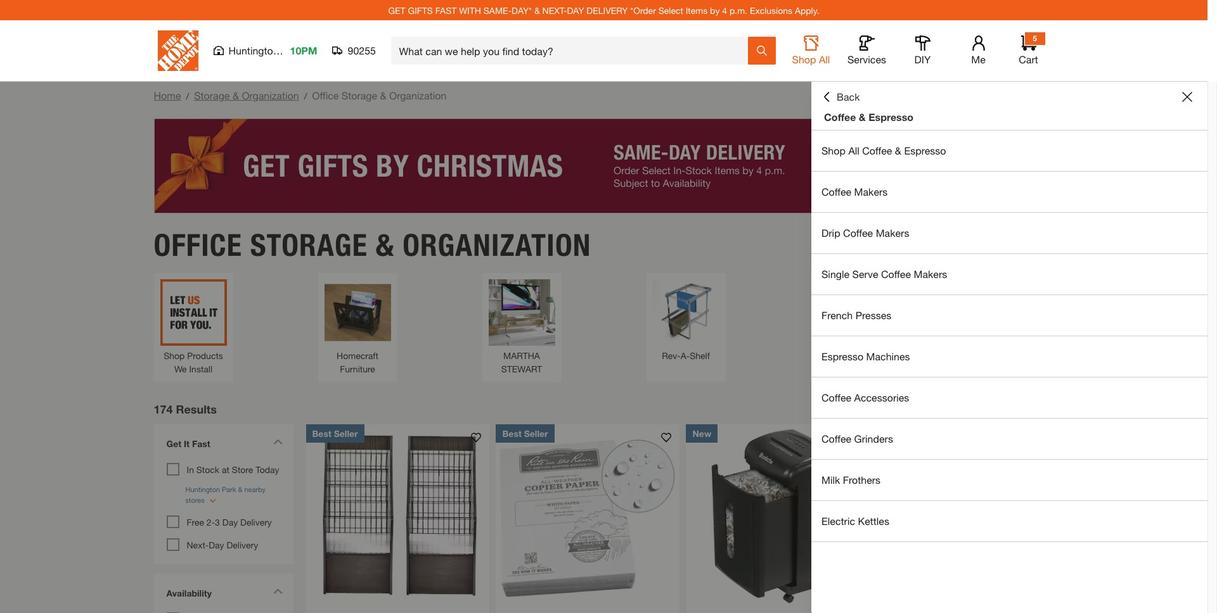 Task type: describe. For each thing, give the bounding box(es) containing it.
get it fast
[[167, 439, 210, 449]]

frothers
[[843, 474, 881, 487]]

coffee & espresso
[[825, 111, 914, 123]]

day*
[[512, 5, 532, 16]]

gifts
[[408, 5, 433, 16]]

2 / from the left
[[304, 91, 307, 101]]

shop all coffee & espresso
[[822, 145, 947, 157]]

feedback link image
[[1201, 214, 1218, 283]]

a-
[[681, 350, 690, 361]]

with
[[459, 5, 481, 16]]

wooden free standing 6-tier display literature brochure magazine rack in black (2-pack) image
[[306, 425, 490, 609]]

coffee right drip
[[844, 227, 874, 239]]

wall
[[823, 350, 840, 361]]

services button
[[847, 36, 888, 66]]

get
[[167, 439, 181, 449]]

coffee right serve
[[882, 268, 911, 280]]

5
[[1033, 34, 1038, 43]]

0 vertical spatial delivery
[[240, 517, 272, 528]]

exclusions
[[750, 5, 793, 16]]

drip coffee makers link
[[812, 213, 1208, 254]]

seller for all-weather 8-1/2 in. x 11 in. 20 lbs. bulk copier paper, white (500-sheet pack) image
[[524, 428, 548, 439]]

shop for shop all coffee & espresso
[[822, 145, 846, 157]]

coffee down coffee & espresso
[[863, 145, 893, 157]]

coffee left grinders
[[822, 433, 852, 445]]

shop all button
[[791, 36, 832, 66]]

best seller for all-weather 8-1/2 in. x 11 in. 20 lbs. bulk copier paper, white (500-sheet pack) image
[[503, 428, 548, 439]]

4
[[723, 5, 728, 16]]

single serve coffee makers link
[[812, 254, 1208, 295]]

makers inside drip coffee makers link
[[876, 227, 910, 239]]

diy button
[[903, 36, 944, 66]]

results
[[176, 402, 217, 416]]

back
[[837, 91, 860, 103]]

0 vertical spatial office
[[312, 89, 339, 101]]

by
[[710, 5, 720, 16]]

grinders
[[855, 433, 894, 445]]

sponsored banner image
[[154, 119, 1055, 214]]

same-
[[484, 5, 512, 16]]

homecraft furniture
[[337, 350, 379, 375]]

martha stewart
[[501, 350, 543, 375]]

all-weather 8-1/2 in. x 11 in. 20 lbs. bulk copier paper, white (500-sheet pack) image
[[496, 425, 680, 609]]

milk frothers
[[822, 474, 881, 487]]

me button
[[959, 36, 999, 66]]

1 / from the left
[[186, 91, 189, 101]]

homecraft furniture link
[[324, 279, 391, 376]]

milk frothers link
[[812, 460, 1208, 501]]

back button
[[822, 91, 860, 103]]

the home depot logo image
[[158, 30, 198, 71]]

makers inside coffee makers link
[[855, 186, 888, 198]]

park
[[282, 44, 302, 56]]

furniture
[[340, 364, 375, 375]]

next-
[[187, 540, 209, 551]]

wall mounted
[[823, 350, 878, 361]]

espresso inside espresso machines link
[[822, 351, 864, 363]]

home link
[[154, 89, 181, 101]]

What can we help you find today? search field
[[399, 37, 748, 64]]

90255 button
[[333, 44, 376, 57]]

martha stewart link
[[489, 279, 555, 376]]

p.m.
[[730, 5, 748, 16]]

1 vertical spatial day
[[209, 540, 224, 551]]

10pm
[[290, 44, 317, 56]]

menu containing shop all coffee & espresso
[[812, 131, 1208, 543]]

presses
[[856, 310, 892, 322]]

huntington
[[229, 44, 279, 56]]

today
[[256, 465, 279, 475]]

homecraft furniture image
[[324, 279, 391, 346]]

coffee grinders
[[822, 433, 894, 445]]

next-day delivery link
[[187, 540, 258, 551]]

serve
[[853, 268, 879, 280]]

single
[[822, 268, 850, 280]]

best for "wooden free standing 6-tier display literature brochure magazine rack in black (2-pack)" 'image'
[[312, 428, 332, 439]]

0 horizontal spatial office
[[154, 227, 242, 264]]

shop all coffee & espresso link
[[812, 131, 1208, 171]]

cx8 crosscut shredder image
[[877, 425, 1061, 609]]

2-
[[207, 517, 215, 528]]

we
[[174, 364, 187, 375]]

free 2-3 day delivery link
[[187, 517, 272, 528]]

store
[[232, 465, 253, 475]]

office storage & organization
[[154, 227, 592, 264]]

174 results
[[154, 402, 217, 416]]

french
[[822, 310, 853, 322]]

install
[[189, 364, 213, 375]]

me
[[972, 53, 986, 65]]

accessories
[[855, 392, 910, 404]]

free
[[187, 517, 204, 528]]

espresso machines
[[822, 351, 911, 363]]

homecraft
[[337, 350, 379, 361]]

90255
[[348, 44, 376, 56]]

drip coffee makers
[[822, 227, 910, 239]]



Task type: vqa. For each thing, say whether or not it's contained in the screenshot.
withstand
no



Task type: locate. For each thing, give the bounding box(es) containing it.
shop for shop all
[[793, 53, 817, 65]]

huntington park
[[229, 44, 302, 56]]

home
[[154, 89, 181, 101]]

1 horizontal spatial office
[[312, 89, 339, 101]]

delivery down free 2-3 day delivery link
[[227, 540, 258, 551]]

1 vertical spatial delivery
[[227, 540, 258, 551]]

shop for shop products we install
[[164, 350, 185, 361]]

coffee down 'wall' on the bottom of page
[[822, 392, 852, 404]]

in stock at store today link
[[187, 465, 279, 475]]

1 horizontal spatial shop
[[793, 53, 817, 65]]

apply.
[[795, 5, 820, 16]]

coffee grinders link
[[812, 419, 1208, 460]]

shop all
[[793, 53, 831, 65]]

drip
[[822, 227, 841, 239]]

get gifts fast with same-day* & next-day delivery *order select items by 4 p.m. exclusions apply.
[[388, 5, 820, 16]]

/
[[186, 91, 189, 101], [304, 91, 307, 101]]

shop down the apply.
[[793, 53, 817, 65]]

martha stewart image
[[489, 279, 555, 346]]

1 best seller from the left
[[312, 428, 358, 439]]

1 vertical spatial all
[[849, 145, 860, 157]]

2 vertical spatial makers
[[914, 268, 948, 280]]

makers
[[855, 186, 888, 198], [876, 227, 910, 239], [914, 268, 948, 280]]

office supplies image
[[982, 279, 1048, 346]]

0 horizontal spatial seller
[[334, 428, 358, 439]]

espresso machines link
[[812, 337, 1208, 377]]

2 vertical spatial shop
[[164, 350, 185, 361]]

2 vertical spatial espresso
[[822, 351, 864, 363]]

espresso inside shop all coffee & espresso link
[[905, 145, 947, 157]]

&
[[535, 5, 540, 16], [233, 89, 239, 101], [380, 89, 387, 101], [859, 111, 866, 123], [896, 145, 902, 157], [376, 227, 395, 264]]

0 horizontal spatial best
[[312, 428, 332, 439]]

1 vertical spatial makers
[[876, 227, 910, 239]]

delivery
[[587, 5, 628, 16]]

french presses
[[822, 310, 892, 322]]

1 horizontal spatial all
[[849, 145, 860, 157]]

all for shop all coffee & espresso
[[849, 145, 860, 157]]

2 best seller from the left
[[503, 428, 548, 439]]

1 seller from the left
[[334, 428, 358, 439]]

wall mounted link
[[817, 279, 884, 363]]

1 horizontal spatial best
[[503, 428, 522, 439]]

*order
[[631, 5, 656, 16]]

0 vertical spatial makers
[[855, 186, 888, 198]]

electric kettles link
[[812, 502, 1208, 542]]

rev a shelf image
[[653, 279, 720, 346]]

select
[[659, 5, 684, 16]]

french presses link
[[812, 296, 1208, 336]]

1 best from the left
[[312, 428, 332, 439]]

in
[[187, 465, 194, 475]]

0 vertical spatial espresso
[[869, 111, 914, 123]]

fast
[[192, 439, 210, 449]]

coffee
[[825, 111, 857, 123], [863, 145, 893, 157], [822, 186, 852, 198], [844, 227, 874, 239], [882, 268, 911, 280], [822, 392, 852, 404], [822, 433, 852, 445]]

1 vertical spatial shop
[[822, 145, 846, 157]]

mounted
[[842, 350, 878, 361]]

best seller
[[312, 428, 358, 439], [503, 428, 548, 439]]

0 horizontal spatial shop
[[164, 350, 185, 361]]

2 best from the left
[[503, 428, 522, 439]]

milk
[[822, 474, 841, 487]]

all up back button
[[819, 53, 831, 65]]

all
[[819, 53, 831, 65], [849, 145, 860, 157]]

day
[[567, 5, 584, 16]]

30 l/7.9 gal. paper shredder cross cut document shredder for credit card/cd/junk mail shredder for office home image
[[687, 425, 871, 609]]

1 horizontal spatial best seller
[[503, 428, 548, 439]]

shelf
[[690, 350, 710, 361]]

/ right home link
[[186, 91, 189, 101]]

delivery right 3
[[240, 517, 272, 528]]

174
[[154, 402, 173, 416]]

1 vertical spatial office
[[154, 227, 242, 264]]

get it fast link
[[160, 431, 287, 460]]

in stock at store today
[[187, 465, 279, 475]]

availability link
[[160, 581, 287, 610]]

shop inside shop products we install
[[164, 350, 185, 361]]

day down 3
[[209, 540, 224, 551]]

menu
[[812, 131, 1208, 543]]

rev-a-shelf
[[662, 350, 710, 361]]

day
[[222, 517, 238, 528], [209, 540, 224, 551]]

get
[[388, 5, 406, 16]]

best seller for "wooden free standing 6-tier display literature brochure magazine rack in black (2-pack)" 'image'
[[312, 428, 358, 439]]

services
[[848, 53, 887, 65]]

products
[[187, 350, 223, 361]]

all inside button
[[819, 53, 831, 65]]

coffee accessories
[[822, 392, 910, 404]]

0 horizontal spatial best seller
[[312, 428, 358, 439]]

seller for "wooden free standing 6-tier display literature brochure magazine rack in black (2-pack)" 'image'
[[334, 428, 358, 439]]

day right 3
[[222, 517, 238, 528]]

shop products we install link
[[160, 279, 227, 376]]

diy
[[915, 53, 931, 65]]

coffee inside "link"
[[822, 392, 852, 404]]

delivery
[[240, 517, 272, 528], [227, 540, 258, 551]]

makers inside single serve coffee makers link
[[914, 268, 948, 280]]

/ down 10pm
[[304, 91, 307, 101]]

all for shop all
[[819, 53, 831, 65]]

0 vertical spatial shop
[[793, 53, 817, 65]]

shop up coffee makers
[[822, 145, 846, 157]]

storage & organization link
[[194, 89, 299, 101]]

coffee down back button
[[825, 111, 857, 123]]

coffee makers
[[822, 186, 888, 198]]

wall mounted image
[[817, 279, 884, 346]]

0 horizontal spatial all
[[819, 53, 831, 65]]

it
[[184, 439, 190, 449]]

0 vertical spatial all
[[819, 53, 831, 65]]

fast
[[436, 5, 457, 16]]

3
[[215, 517, 220, 528]]

cart
[[1019, 53, 1039, 65]]

rev-
[[662, 350, 681, 361]]

items
[[686, 5, 708, 16]]

storage
[[194, 89, 230, 101], [342, 89, 377, 101], [250, 227, 368, 264]]

1 vertical spatial espresso
[[905, 145, 947, 157]]

at
[[222, 465, 230, 475]]

next-
[[543, 5, 567, 16]]

shop up we
[[164, 350, 185, 361]]

coffee up drip
[[822, 186, 852, 198]]

best for all-weather 8-1/2 in. x 11 in. 20 lbs. bulk copier paper, white (500-sheet pack) image
[[503, 428, 522, 439]]

free 2-3 day delivery
[[187, 517, 272, 528]]

single serve coffee makers
[[822, 268, 948, 280]]

0 horizontal spatial /
[[186, 91, 189, 101]]

all inside menu
[[849, 145, 860, 157]]

2 seller from the left
[[524, 428, 548, 439]]

all down coffee & espresso
[[849, 145, 860, 157]]

shop inside button
[[793, 53, 817, 65]]

1 horizontal spatial /
[[304, 91, 307, 101]]

2 horizontal spatial shop
[[822, 145, 846, 157]]

electric kettles
[[822, 516, 890, 528]]

home / storage & organization / office storage & organization
[[154, 89, 447, 101]]

0 vertical spatial day
[[222, 517, 238, 528]]

drawer close image
[[1183, 92, 1193, 102]]

coffee accessories link
[[812, 378, 1208, 419]]

coffee makers link
[[812, 172, 1208, 212]]

electric
[[822, 516, 856, 528]]

shop products we install image
[[160, 279, 227, 346]]

next-day delivery
[[187, 540, 258, 551]]

1 horizontal spatial seller
[[524, 428, 548, 439]]

office
[[312, 89, 339, 101], [154, 227, 242, 264]]

new
[[693, 428, 712, 439]]



